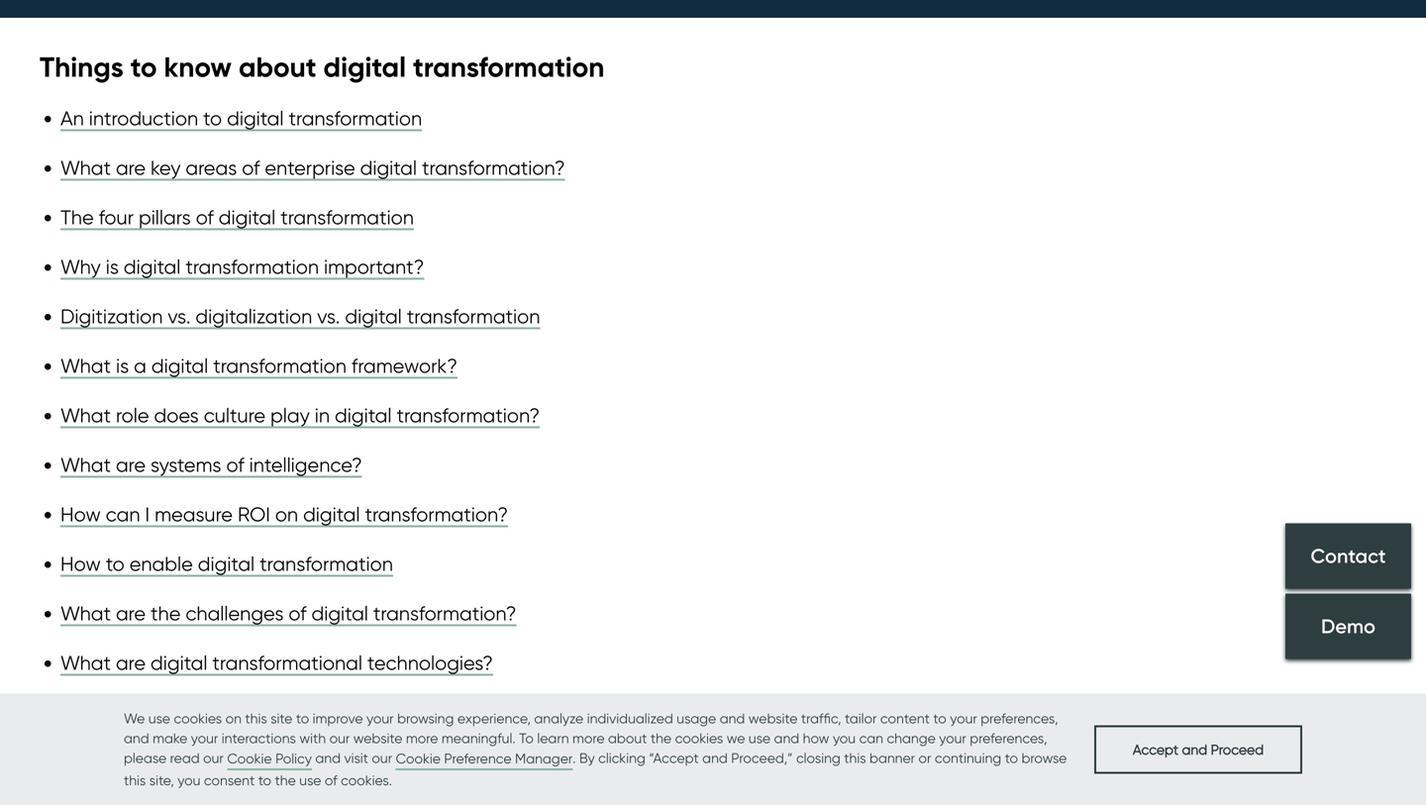 Task type: locate. For each thing, give the bounding box(es) containing it.
our right visit in the left bottom of the page
[[372, 750, 392, 767]]

to down cookie policy link at the left bottom of the page
[[258, 772, 272, 789]]

is for what
[[116, 354, 129, 378]]

on
[[275, 503, 298, 527], [226, 710, 242, 727]]

2 horizontal spatial the
[[651, 730, 672, 747]]

how for how can i measure roi on digital transformation?
[[60, 503, 101, 527]]

1 horizontal spatial cookie
[[396, 751, 441, 767]]

0 vertical spatial about
[[239, 50, 317, 85]]

1 vertical spatial you
[[178, 772, 201, 789]]

are inside what are digital transformational technologies? link
[[116, 651, 146, 675]]

can left 'i'
[[106, 503, 140, 527]]

what are key areas of enterprise digital transformation?
[[60, 156, 565, 180]]

why is digital transformation important? link
[[60, 255, 424, 280]]

0 horizontal spatial website
[[354, 730, 403, 747]]

6 what from the top
[[60, 651, 111, 675]]

what are key areas of enterprise digital transformation? link
[[60, 156, 565, 181]]

and inside button
[[1183, 741, 1208, 758]]

1 horizontal spatial about
[[608, 730, 647, 747]]

1 horizontal spatial this
[[245, 710, 267, 727]]

how left enable
[[60, 552, 101, 576]]

change
[[887, 730, 936, 747]]

our up consent
[[203, 750, 224, 767]]

can
[[106, 503, 140, 527], [860, 730, 884, 747]]

i
[[145, 503, 150, 527]]

cookies up make
[[174, 710, 222, 727]]

continuing
[[935, 750, 1002, 767]]

2 how from the top
[[60, 552, 101, 576]]

how
[[803, 730, 830, 747]]

our inside 'cookie policy and visit our cookie preference manager'
[[372, 750, 392, 767]]

to right site
[[296, 710, 309, 727]]

improve
[[313, 710, 363, 727]]

vs. down important?
[[317, 305, 340, 328]]

a
[[134, 354, 147, 378]]

website
[[749, 710, 798, 727], [354, 730, 403, 747]]

1 horizontal spatial more
[[573, 730, 605, 747]]

traffic,
[[802, 710, 842, 727]]

play
[[271, 404, 310, 427]]

how
[[60, 503, 101, 527], [60, 552, 101, 576]]

1 cookie from the left
[[227, 751, 272, 767]]

2 more from the left
[[573, 730, 605, 747]]

are down enable
[[116, 602, 146, 626]]

the inside . by clicking "accept and proceed," closing this banner or continuing to browse this site, you consent to the use of cookies.
[[275, 772, 296, 789]]

2 vertical spatial use
[[299, 772, 321, 789]]

on right roi
[[275, 503, 298, 527]]

our down improve
[[330, 730, 350, 747]]

0 horizontal spatial use
[[148, 710, 170, 727]]

0 horizontal spatial can
[[106, 503, 140, 527]]

this
[[245, 710, 267, 727], [844, 750, 867, 767], [124, 772, 146, 789]]

the down the policy
[[275, 772, 296, 789]]

what for what are systems of intelligence?
[[60, 453, 111, 477]]

0 vertical spatial you
[[833, 730, 856, 747]]

is
[[106, 255, 119, 279], [116, 354, 129, 378]]

about down individualized on the bottom left of page
[[608, 730, 647, 747]]

are up platform
[[116, 651, 146, 675]]

more
[[406, 730, 438, 747], [573, 730, 605, 747]]

1 are from the top
[[116, 156, 146, 180]]

challenges
[[186, 602, 284, 626]]

0 horizontal spatial about
[[239, 50, 317, 85]]

is inside why is digital transformation important? link
[[106, 255, 119, 279]]

transformational
[[212, 651, 363, 675]]

cookie down interactions
[[227, 751, 272, 767]]

4 are from the top
[[116, 651, 146, 675]]

make
[[153, 730, 188, 747]]

is left a
[[116, 354, 129, 378]]

things
[[40, 50, 124, 85]]

1 vertical spatial website
[[354, 730, 403, 747]]

use down the policy
[[299, 772, 321, 789]]

enterprise
[[265, 156, 355, 180]]

4 what from the top
[[60, 453, 111, 477]]

2 cookie from the left
[[396, 751, 441, 767]]

four
[[99, 206, 134, 229]]

our
[[330, 730, 350, 747], [203, 750, 224, 767], [372, 750, 392, 767]]

2 are from the top
[[116, 453, 146, 477]]

0 vertical spatial is
[[106, 255, 119, 279]]

use up 'proceed,"'
[[749, 730, 771, 747]]

you down read
[[178, 772, 201, 789]]

1 vertical spatial on
[[226, 710, 242, 727]]

what
[[60, 156, 111, 180], [60, 354, 111, 378], [60, 404, 111, 427], [60, 453, 111, 477], [60, 602, 111, 626], [60, 651, 111, 675]]

culture
[[204, 404, 266, 427]]

2 horizontal spatial use
[[749, 730, 771, 747]]

1 horizontal spatial vs.
[[317, 305, 340, 328]]

now platform for digital transformation
[[60, 701, 411, 725]]

proceed
[[1211, 741, 1264, 758]]

1 horizontal spatial on
[[275, 503, 298, 527]]

on inside we use cookies on this site to improve your browsing experience, analyze individualized usage and website traffic, tailor content to your preferences, and make your interactions with our website more meaningful. to learn more about the cookies we use and how you can change your preferences, please read our
[[226, 710, 242, 727]]

0 vertical spatial the
[[151, 602, 181, 626]]

transformation? for what are key areas of enterprise digital transformation?
[[422, 156, 565, 180]]

website up visit in the left bottom of the page
[[354, 730, 403, 747]]

are inside what are key areas of enterprise digital transformation? link
[[116, 156, 146, 180]]

1 how from the top
[[60, 503, 101, 527]]

the four pillars of digital transformation
[[60, 206, 414, 229]]

are inside what are the challenges of digital transformation? link
[[116, 602, 146, 626]]

to right the content
[[934, 710, 947, 727]]

how can i measure roi on digital transformation?
[[60, 503, 508, 527]]

0 horizontal spatial cookie
[[227, 751, 272, 767]]

the down enable
[[151, 602, 181, 626]]

read
[[170, 750, 200, 767]]

preferences,
[[981, 710, 1059, 727], [970, 730, 1048, 747]]

1 vertical spatial cookies
[[675, 730, 724, 747]]

are inside what are systems of intelligence? link
[[116, 453, 146, 477]]

of left cookies.
[[325, 772, 337, 789]]

0 horizontal spatial vs.
[[168, 305, 191, 328]]

of
[[242, 156, 260, 180], [196, 206, 214, 229], [226, 453, 244, 477], [289, 602, 307, 626], [325, 772, 337, 789]]

1 vertical spatial how
[[60, 552, 101, 576]]

0 vertical spatial on
[[275, 503, 298, 527]]

this up interactions
[[245, 710, 267, 727]]

0 vertical spatial how
[[60, 503, 101, 527]]

cookie down the browsing
[[396, 751, 441, 767]]

1 what from the top
[[60, 156, 111, 180]]

more down the browsing
[[406, 730, 438, 747]]

0 vertical spatial use
[[148, 710, 170, 727]]

what are digital transformational technologies?
[[60, 651, 493, 675]]

transformation?
[[422, 156, 565, 180], [397, 404, 540, 427], [365, 503, 508, 527], [373, 602, 517, 626]]

5 what from the top
[[60, 602, 111, 626]]

1 vertical spatial about
[[608, 730, 647, 747]]

1 horizontal spatial the
[[275, 772, 296, 789]]

0 vertical spatial can
[[106, 503, 140, 527]]

0 horizontal spatial the
[[151, 602, 181, 626]]

0 horizontal spatial our
[[203, 750, 224, 767]]

to left the browse on the right bottom of page
[[1005, 750, 1019, 767]]

2 horizontal spatial this
[[844, 750, 867, 767]]

the up "accept
[[651, 730, 672, 747]]

what is a digital transformation framework?
[[60, 354, 458, 378]]

on up interactions
[[226, 710, 242, 727]]

2 horizontal spatial our
[[372, 750, 392, 767]]

0 vertical spatial website
[[749, 710, 798, 727]]

1 vertical spatial use
[[749, 730, 771, 747]]

2 what from the top
[[60, 354, 111, 378]]

0 horizontal spatial this
[[124, 772, 146, 789]]

interactions
[[222, 730, 296, 747]]

how to enable digital transformation
[[60, 552, 393, 576]]

accept
[[1133, 741, 1179, 758]]

what role does culture play in digital transformation?
[[60, 404, 540, 427]]

2 vertical spatial the
[[275, 772, 296, 789]]

1 vertical spatial is
[[116, 354, 129, 378]]

transformation
[[413, 50, 605, 85], [289, 106, 422, 130], [281, 206, 414, 229], [186, 255, 319, 279], [407, 305, 540, 328], [213, 354, 347, 378], [260, 552, 393, 576], [278, 701, 411, 725]]

1 horizontal spatial use
[[299, 772, 321, 789]]

how can i measure roi on digital transformation? link
[[60, 503, 508, 528]]

you down tailor
[[833, 730, 856, 747]]

0 horizontal spatial on
[[226, 710, 242, 727]]

use up make
[[148, 710, 170, 727]]

usage
[[677, 710, 717, 727]]

to up the areas
[[203, 106, 222, 130]]

the
[[151, 602, 181, 626], [651, 730, 672, 747], [275, 772, 296, 789]]

why is digital transformation important?
[[60, 255, 424, 279]]

cookie policy link
[[227, 749, 312, 771]]

0 horizontal spatial more
[[406, 730, 438, 747]]

digitization vs. digitalization vs. digital transformation
[[60, 305, 540, 328]]

cookies down usage
[[675, 730, 724, 747]]

the four pillars of digital transformation link
[[60, 206, 414, 230]]

more up the by
[[573, 730, 605, 747]]

1 vertical spatial preferences,
[[970, 730, 1048, 747]]

technologies?
[[368, 651, 493, 675]]

and inside . by clicking "accept and proceed," closing this banner or continuing to browse this site, you consent to the use of cookies.
[[703, 750, 728, 767]]

vs. right digitization
[[168, 305, 191, 328]]

1 more from the left
[[406, 730, 438, 747]]

is inside what is a digital transformation framework? link
[[116, 354, 129, 378]]

1 vertical spatial can
[[860, 730, 884, 747]]

about
[[239, 50, 317, 85], [608, 730, 647, 747]]

framework?
[[352, 354, 458, 378]]

1 horizontal spatial our
[[330, 730, 350, 747]]

how left 'i'
[[60, 503, 101, 527]]

1 horizontal spatial website
[[749, 710, 798, 727]]

of right pillars
[[196, 206, 214, 229]]

can inside we use cookies on this site to improve your browsing experience, analyze individualized usage and website traffic, tailor content to your preferences, and make your interactions with our website more meaningful. to learn more about the cookies we use and how you can change your preferences, please read our
[[860, 730, 884, 747]]

3 what from the top
[[60, 404, 111, 427]]

0 horizontal spatial you
[[178, 772, 201, 789]]

this down please
[[124, 772, 146, 789]]

how for how to enable digital transformation
[[60, 552, 101, 576]]

site,
[[149, 772, 174, 789]]

this right closing
[[844, 750, 867, 767]]

are left key
[[116, 156, 146, 180]]

3 are from the top
[[116, 602, 146, 626]]

0 vertical spatial this
[[245, 710, 267, 727]]

1 horizontal spatial you
[[833, 730, 856, 747]]

use
[[148, 710, 170, 727], [749, 730, 771, 747], [299, 772, 321, 789]]

1 horizontal spatial can
[[860, 730, 884, 747]]

of right systems
[[226, 453, 244, 477]]

can down tailor
[[860, 730, 884, 747]]

0 vertical spatial cookies
[[174, 710, 222, 727]]

this inside we use cookies on this site to improve your browsing experience, analyze individualized usage and website traffic, tailor content to your preferences, and make your interactions with our website more meaningful. to learn more about the cookies we use and how you can change your preferences, please read our
[[245, 710, 267, 727]]

what for what are digital transformational technologies?
[[60, 651, 111, 675]]

are down role
[[116, 453, 146, 477]]

please
[[124, 750, 167, 767]]

website up 'proceed,"'
[[749, 710, 798, 727]]

about up an introduction to digital transformation
[[239, 50, 317, 85]]

is right why
[[106, 255, 119, 279]]

learn
[[537, 730, 569, 747]]

1 vertical spatial this
[[844, 750, 867, 767]]

we
[[124, 710, 145, 727]]

the inside what are the challenges of digital transformation? link
[[151, 602, 181, 626]]

is for why
[[106, 255, 119, 279]]

0 vertical spatial preferences,
[[981, 710, 1059, 727]]

individualized
[[587, 710, 674, 727]]

1 vertical spatial the
[[651, 730, 672, 747]]



Task type: describe. For each thing, give the bounding box(es) containing it.
1 vs. from the left
[[168, 305, 191, 328]]

you inside . by clicking "accept and proceed," closing this banner or continuing to browse this site, you consent to the use of cookies.
[[178, 772, 201, 789]]

1 horizontal spatial cookies
[[675, 730, 724, 747]]

for
[[187, 701, 211, 725]]

important?
[[324, 255, 424, 279]]

site
[[271, 710, 293, 727]]

platform
[[106, 701, 182, 725]]

how to enable digital transformation link
[[60, 552, 393, 577]]

what for what is a digital transformation framework?
[[60, 354, 111, 378]]

transformation? for how can i measure roi on digital transformation?
[[365, 503, 508, 527]]

or
[[919, 750, 932, 767]]

pillars
[[139, 206, 191, 229]]

does
[[154, 404, 199, 427]]

2 vertical spatial this
[[124, 772, 146, 789]]

what are systems of intelligence?
[[60, 453, 362, 477]]

we
[[727, 730, 746, 747]]

browsing
[[397, 710, 454, 727]]

what for what role does culture play in digital transformation?
[[60, 404, 111, 427]]

what are systems of intelligence? link
[[60, 453, 362, 478]]

introduction
[[89, 106, 198, 130]]

digitization
[[60, 305, 163, 328]]

about inside we use cookies on this site to improve your browsing experience, analyze individualized usage and website traffic, tailor content to your preferences, and make your interactions with our website more meaningful. to learn more about the cookies we use and how you can change your preferences, please read our
[[608, 730, 647, 747]]

and inside 'cookie policy and visit our cookie preference manager'
[[315, 750, 341, 767]]

we use cookies on this site to improve your browsing experience, analyze individualized usage and website traffic, tailor content to your preferences, and make your interactions with our website more meaningful. to learn more about the cookies we use and how you can change your preferences, please read our
[[124, 710, 1059, 767]]

2 vs. from the left
[[317, 305, 340, 328]]

what is a digital transformation framework? link
[[60, 354, 458, 379]]

of right the areas
[[242, 156, 260, 180]]

clicking
[[599, 750, 646, 767]]

cookies.
[[341, 772, 392, 789]]

closing
[[797, 750, 841, 767]]

by
[[580, 750, 595, 767]]

are for digital
[[116, 651, 146, 675]]

tailor
[[845, 710, 877, 727]]

preference
[[444, 751, 512, 767]]

with
[[300, 730, 326, 747]]

cookie preference manager link
[[396, 749, 573, 771]]

of inside . by clicking "accept and proceed," closing this banner or continuing to browse this site, you consent to the use of cookies.
[[325, 772, 337, 789]]

of up transformational
[[289, 602, 307, 626]]

digitization vs. digitalization vs. digital transformation link
[[60, 305, 540, 329]]

intelligence?
[[249, 453, 362, 477]]

systems
[[151, 453, 221, 477]]

areas
[[186, 156, 237, 180]]

why
[[60, 255, 101, 279]]

to up introduction
[[131, 50, 157, 85]]

now platform for digital transformation link
[[60, 701, 411, 726]]

cookie policy and visit our cookie preference manager
[[227, 750, 573, 767]]

the inside we use cookies on this site to improve your browsing experience, analyze individualized usage and website traffic, tailor content to your preferences, and make your interactions with our website more meaningful. to learn more about the cookies we use and how you can change your preferences, please read our
[[651, 730, 672, 747]]

0 horizontal spatial cookies
[[174, 710, 222, 727]]

visit
[[344, 750, 369, 767]]

an introduction to digital transformation
[[60, 106, 422, 130]]

content
[[881, 710, 930, 727]]

digitalization
[[196, 305, 312, 328]]

the
[[60, 206, 94, 229]]

enable
[[130, 552, 193, 576]]

proceed,"
[[732, 750, 793, 767]]

to
[[519, 730, 534, 747]]

manager
[[515, 751, 573, 767]]

experience,
[[458, 710, 531, 727]]

what are the challenges of digital transformation? link
[[60, 602, 517, 627]]

what are digital transformational technologies? link
[[60, 651, 493, 676]]

banner
[[870, 750, 916, 767]]

browse
[[1022, 750, 1067, 767]]

meaningful.
[[442, 730, 516, 747]]

in
[[315, 404, 330, 427]]

to left enable
[[106, 552, 125, 576]]

are for the
[[116, 602, 146, 626]]

"accept
[[649, 750, 699, 767]]

what for what are key areas of enterprise digital transformation?
[[60, 156, 111, 180]]

an introduction to digital transformation link
[[60, 106, 422, 131]]

measure
[[155, 503, 233, 527]]

. by clicking "accept and proceed," closing this banner or continuing to browse this site, you consent to the use of cookies.
[[124, 750, 1067, 789]]

policy
[[276, 751, 312, 767]]

are for systems
[[116, 453, 146, 477]]

analyze
[[534, 710, 584, 727]]

transformation? for what role does culture play in digital transformation?
[[397, 404, 540, 427]]

key
[[151, 156, 181, 180]]

consent
[[204, 772, 255, 789]]

an
[[60, 106, 84, 130]]

.
[[573, 750, 576, 767]]

use inside . by clicking "accept and proceed," closing this banner or continuing to browse this site, you consent to the use of cookies.
[[299, 772, 321, 789]]

what are the challenges of digital transformation?
[[60, 602, 517, 626]]

what role does culture play in digital transformation? link
[[60, 404, 540, 428]]

are for key
[[116, 156, 146, 180]]

you inside we use cookies on this site to improve your browsing experience, analyze individualized usage and website traffic, tailor content to your preferences, and make your interactions with our website more meaningful. to learn more about the cookies we use and how you can change your preferences, please read our
[[833, 730, 856, 747]]

accept and proceed button
[[1095, 726, 1303, 774]]

now
[[60, 701, 101, 725]]

accept and proceed
[[1133, 741, 1264, 758]]

what for what are the challenges of digital transformation?
[[60, 602, 111, 626]]

know
[[164, 50, 232, 85]]

things to know about digital transformation
[[40, 50, 612, 85]]

roi
[[238, 503, 270, 527]]

role
[[116, 404, 149, 427]]



Task type: vqa. For each thing, say whether or not it's contained in the screenshot.
CONTENT
yes



